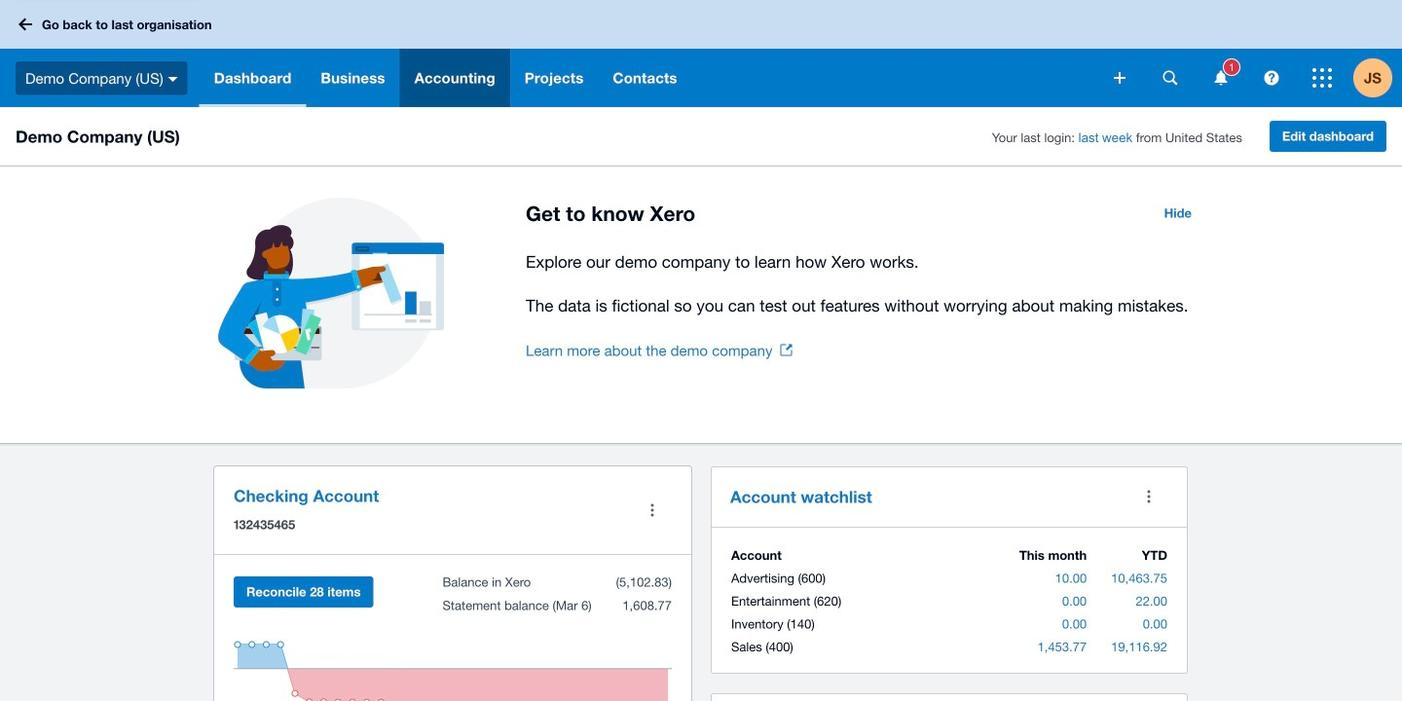 Task type: describe. For each thing, give the bounding box(es) containing it.
1 horizontal spatial svg image
[[1215, 71, 1228, 85]]

2 horizontal spatial svg image
[[1313, 68, 1332, 88]]

0 horizontal spatial svg image
[[1114, 72, 1126, 84]]



Task type: locate. For each thing, give the bounding box(es) containing it.
manage menu toggle image
[[633, 491, 672, 530]]

svg image
[[1313, 68, 1332, 88], [1215, 71, 1228, 85], [1114, 72, 1126, 84]]

banner
[[0, 0, 1402, 107]]

svg image
[[19, 18, 32, 31], [1163, 71, 1178, 85], [1265, 71, 1279, 85], [168, 77, 178, 82]]

intro banner body element
[[526, 248, 1204, 319]]



Task type: vqa. For each thing, say whether or not it's contained in the screenshot.
banner
yes



